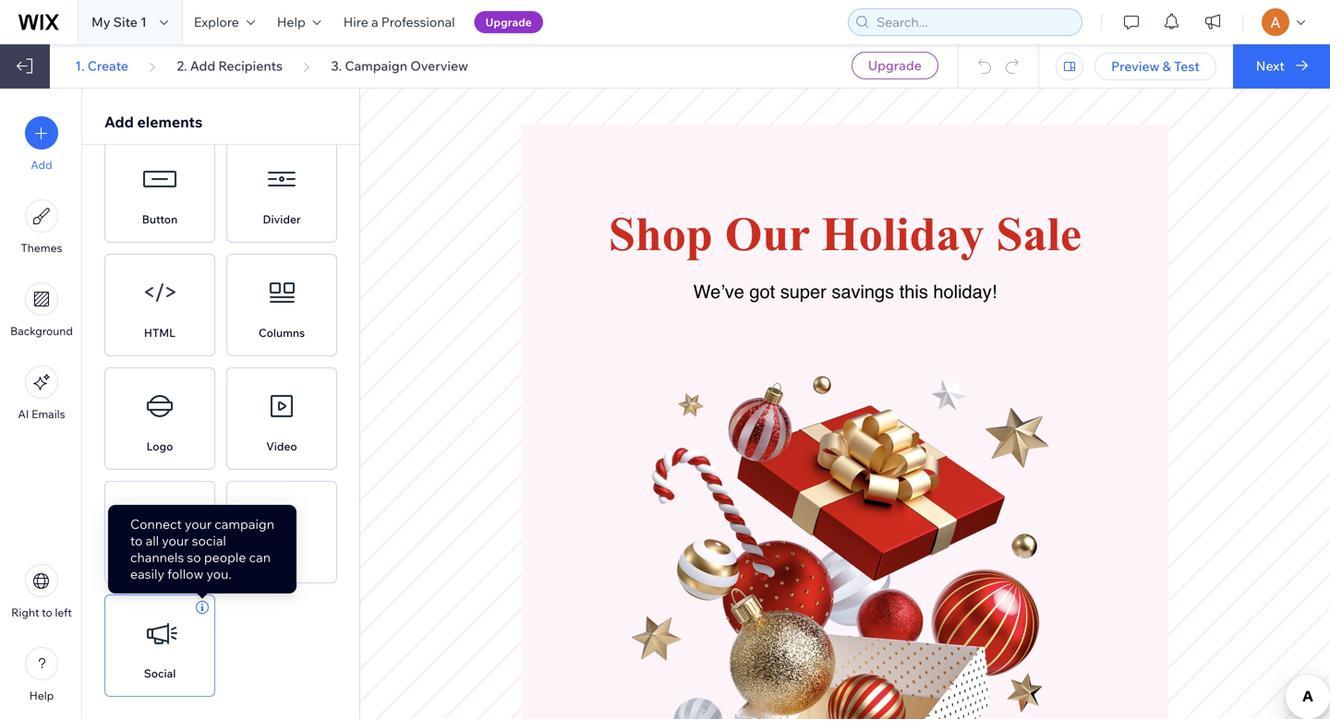 Task type: describe. For each thing, give the bounding box(es) containing it.
elements
[[137, 113, 203, 131]]

super
[[781, 282, 827, 303]]

follow
[[167, 566, 204, 583]]

our
[[725, 207, 810, 261]]

divider
[[263, 213, 301, 226]]

holiday!
[[934, 282, 997, 303]]

3. campaign overview link
[[331, 58, 468, 74]]

preview & test button
[[1095, 53, 1217, 80]]

themes
[[21, 241, 62, 255]]

add elements
[[104, 113, 203, 131]]

2 horizontal spatial add
[[190, 58, 215, 74]]

add for add
[[31, 158, 52, 172]]

site
[[113, 14, 138, 30]]

background
[[10, 324, 73, 338]]

campaign
[[215, 516, 274, 533]]

so
[[187, 550, 201, 566]]

subscribe
[[133, 553, 186, 567]]

1. create
[[75, 58, 128, 74]]

right to left
[[11, 606, 72, 620]]

my site 1
[[91, 14, 147, 30]]

left
[[55, 606, 72, 620]]

0 horizontal spatial upgrade button
[[474, 11, 543, 33]]

hire a professional
[[343, 14, 455, 30]]

3.
[[331, 58, 342, 74]]

easily
[[130, 566, 164, 583]]

1 horizontal spatial help button
[[266, 0, 332, 44]]

right to left button
[[11, 565, 72, 620]]

logo
[[147, 440, 173, 454]]

Search... field
[[871, 9, 1076, 35]]

2. add recipients
[[177, 58, 283, 74]]

video
[[266, 440, 297, 454]]

upgrade for bottommost upgrade button
[[868, 57, 922, 73]]

social
[[192, 533, 226, 549]]

next button
[[1233, 44, 1330, 89]]

people
[[204, 550, 246, 566]]

add button
[[25, 116, 58, 172]]



Task type: vqa. For each thing, say whether or not it's contained in the screenshot.
to to the top
yes



Task type: locate. For each thing, give the bounding box(es) containing it.
1 horizontal spatial to
[[130, 533, 143, 549]]

1 vertical spatial help
[[29, 689, 54, 703]]

you.
[[206, 566, 232, 583]]

0 vertical spatial add
[[190, 58, 215, 74]]

1 vertical spatial upgrade button
[[852, 52, 939, 79]]

1 horizontal spatial add
[[104, 113, 134, 131]]

2. add recipients link
[[177, 58, 283, 74]]

0 vertical spatial to
[[130, 533, 143, 549]]

add inside button
[[31, 158, 52, 172]]

0 horizontal spatial to
[[42, 606, 52, 620]]

can
[[249, 550, 271, 566]]

savings
[[832, 282, 895, 303]]

1 vertical spatial your
[[162, 533, 189, 549]]

&
[[1163, 58, 1171, 74]]

help
[[277, 14, 306, 30], [29, 689, 54, 703]]

to left left
[[42, 606, 52, 620]]

0 horizontal spatial help button
[[25, 648, 58, 703]]

preview & test
[[1112, 58, 1200, 74]]

ai emails
[[18, 407, 65, 421]]

create
[[88, 58, 128, 74]]

upgrade down search... 'field'
[[868, 57, 922, 73]]

add left elements
[[104, 113, 134, 131]]

button
[[142, 213, 178, 226]]

1 vertical spatial help button
[[25, 648, 58, 703]]

hire a professional link
[[332, 0, 466, 44]]

upgrade button right 'professional'
[[474, 11, 543, 33]]

2 vertical spatial add
[[31, 158, 52, 172]]

0 vertical spatial help button
[[266, 0, 332, 44]]

to
[[130, 533, 143, 549], [42, 606, 52, 620]]

0 vertical spatial your
[[185, 516, 212, 533]]

upgrade button down search... 'field'
[[852, 52, 939, 79]]

1. create link
[[75, 58, 128, 74]]

1 horizontal spatial help
[[277, 14, 306, 30]]

shop
[[609, 207, 713, 261]]

1 vertical spatial to
[[42, 606, 52, 620]]

upgrade
[[486, 15, 532, 29], [868, 57, 922, 73]]

html
[[144, 326, 176, 340]]

your
[[185, 516, 212, 533], [162, 533, 189, 549]]

social
[[144, 667, 176, 681]]

right
[[11, 606, 39, 620]]

upgrade right 'professional'
[[486, 15, 532, 29]]

help button
[[266, 0, 332, 44], [25, 648, 58, 703]]

to left all
[[130, 533, 143, 549]]

upgrade for the leftmost upgrade button
[[486, 15, 532, 29]]

ai emails button
[[18, 366, 65, 421]]

link
[[271, 553, 293, 567]]

0 horizontal spatial add
[[31, 158, 52, 172]]

1
[[140, 14, 147, 30]]

0 vertical spatial help
[[277, 14, 306, 30]]

0 vertical spatial upgrade button
[[474, 11, 543, 33]]

holiday
[[822, 207, 985, 261]]

1 vertical spatial add
[[104, 113, 134, 131]]

connect your campaign to all your social channels so people can easily follow you.
[[130, 516, 274, 583]]

1.
[[75, 58, 85, 74]]

help button left hire
[[266, 0, 332, 44]]

1 vertical spatial upgrade
[[868, 57, 922, 73]]

0 vertical spatial upgrade
[[486, 15, 532, 29]]

a
[[371, 14, 378, 30]]

background button
[[10, 283, 73, 338]]

emails
[[31, 407, 65, 421]]

0 horizontal spatial upgrade
[[486, 15, 532, 29]]

3. campaign overview
[[331, 58, 468, 74]]

upgrade button
[[474, 11, 543, 33], [852, 52, 939, 79]]

test
[[1174, 58, 1200, 74]]

columns
[[259, 326, 305, 340]]

we've got super savings this holiday!
[[694, 282, 997, 303]]

0 horizontal spatial help
[[29, 689, 54, 703]]

recipients
[[218, 58, 283, 74]]

add for add elements
[[104, 113, 134, 131]]

hire
[[343, 14, 368, 30]]

1 horizontal spatial upgrade
[[868, 57, 922, 73]]

preview
[[1112, 58, 1160, 74]]

connect
[[130, 516, 182, 533]]

ai
[[18, 407, 29, 421]]

channels
[[130, 550, 184, 566]]

add up 'themes' button
[[31, 158, 52, 172]]

sale
[[997, 207, 1082, 261]]

help button down right to left
[[25, 648, 58, 703]]

1 horizontal spatial upgrade button
[[852, 52, 939, 79]]

next
[[1256, 58, 1285, 74]]

explore
[[194, 14, 239, 30]]

2.
[[177, 58, 187, 74]]

shop our holiday sale
[[609, 207, 1082, 261]]

themes button
[[21, 200, 62, 255]]

your up social
[[185, 516, 212, 533]]

overview
[[410, 58, 468, 74]]

we've
[[694, 282, 745, 303]]

to inside connect your campaign to all your social channels so people can easily follow you.
[[130, 533, 143, 549]]

my
[[91, 14, 110, 30]]

help down right to left
[[29, 689, 54, 703]]

help up recipients at the left
[[277, 14, 306, 30]]

professional
[[381, 14, 455, 30]]

to inside button
[[42, 606, 52, 620]]

your right all
[[162, 533, 189, 549]]

add
[[190, 58, 215, 74], [104, 113, 134, 131], [31, 158, 52, 172]]

got
[[750, 282, 775, 303]]

campaign
[[345, 58, 408, 74]]

add right 2.
[[190, 58, 215, 74]]

this
[[900, 282, 928, 303]]

all
[[146, 533, 159, 549]]



